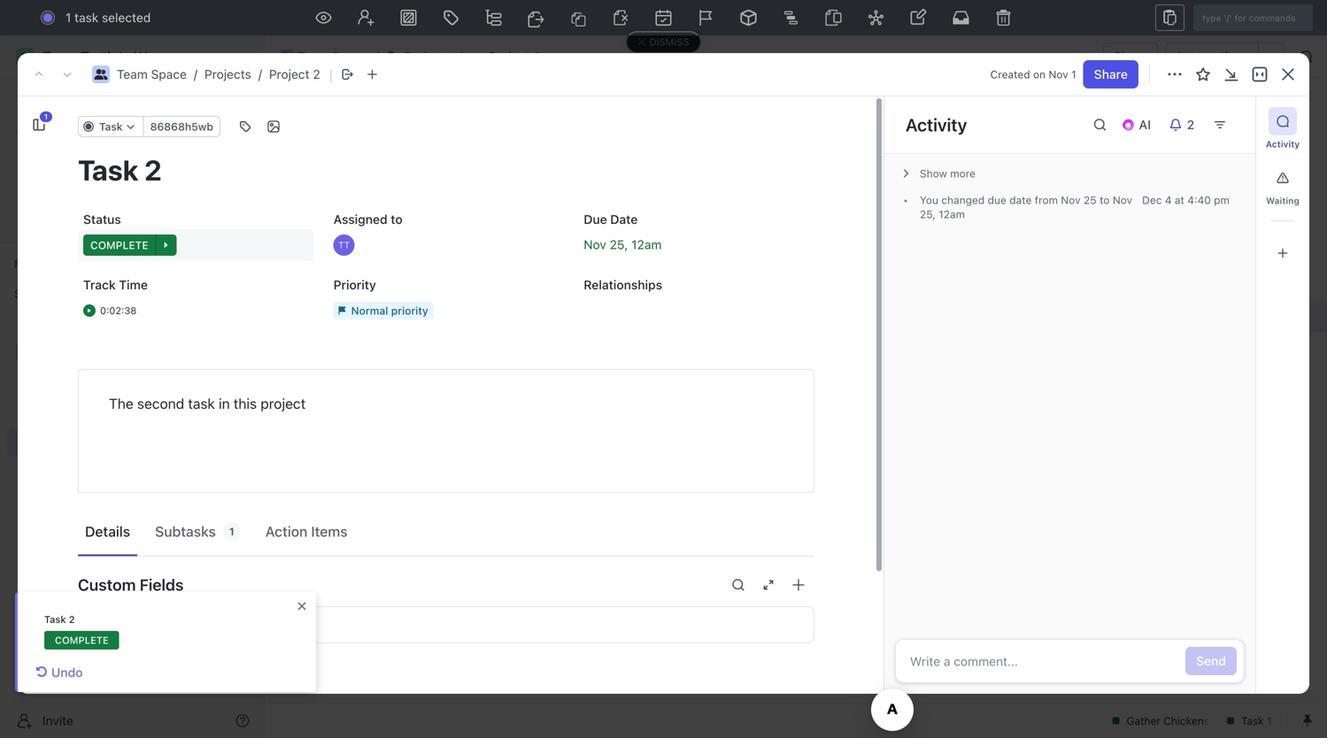 Task type: vqa. For each thing, say whether or not it's contained in the screenshot.
Normal
yes



Task type: locate. For each thing, give the bounding box(es) containing it.
am down the changed
[[950, 208, 965, 220]]

0 horizontal spatial to
[[330, 527, 345, 540]]

4
[[1165, 194, 1172, 206]]

12 inside task sidebar content section
[[939, 208, 950, 220]]

team for team space / projects / project 2 |
[[117, 67, 148, 81]]

1 vertical spatial complete
[[55, 635, 109, 646]]

1 vertical spatial team
[[117, 67, 148, 81]]

user group image up project 2 link
[[281, 52, 292, 61]]

0 vertical spatial task
[[74, 10, 98, 25]]

invite
[[42, 714, 73, 728]]

1 horizontal spatial ,
[[933, 208, 936, 220]]

task
[[1226, 114, 1253, 128], [99, 120, 123, 133], [383, 477, 409, 492], [44, 614, 66, 626]]

to down show more dropdown button
[[1100, 194, 1110, 206]]

due date
[[584, 212, 638, 227]]

1 vertical spatial 12
[[632, 237, 644, 252]]

user group image down spaces
[[18, 347, 31, 358]]

due
[[584, 212, 607, 227]]

this
[[234, 395, 257, 412]]

add
[[1199, 114, 1223, 128], [357, 477, 380, 492]]

share up ai dropdown button
[[1114, 49, 1148, 64]]

dashboards
[[42, 183, 111, 197]]

0 vertical spatial 12
[[939, 208, 950, 220]]

add down automations button
[[1199, 114, 1223, 128]]

action items
[[265, 523, 348, 540]]

1 horizontal spatial add
[[1199, 114, 1223, 128]]

user group image inside projects tree
[[18, 347, 31, 358]]

2 vertical spatial projects
[[53, 375, 100, 390]]

team for team space
[[297, 49, 328, 64]]

0 vertical spatial activity
[[906, 114, 967, 135]]

0 vertical spatial project
[[488, 49, 530, 64]]

in
[[219, 395, 230, 412]]

team
[[297, 49, 328, 64], [117, 67, 148, 81]]

1 horizontal spatial 12
[[939, 208, 950, 220]]

team up project 2 link
[[297, 49, 328, 64]]

projects link down 0:02:38
[[53, 368, 207, 397]]

0 vertical spatial user group image
[[281, 52, 292, 61]]

0 horizontal spatial 2
[[69, 614, 75, 626]]

⌘k
[[782, 10, 801, 25]]

0 horizontal spatial activity
[[906, 114, 967, 135]]

show more
[[920, 167, 976, 180]]

, down date
[[625, 237, 628, 252]]

|
[[329, 66, 333, 83]]

add task
[[1199, 114, 1253, 128], [357, 477, 409, 492]]

2 right ai
[[1187, 117, 1195, 132]]

space for team space
[[332, 49, 367, 64]]

activity
[[906, 114, 967, 135], [1266, 139, 1300, 149]]

set priority image
[[698, 10, 714, 26]]

custom fields element
[[78, 606, 815, 686]]

am
[[950, 208, 965, 220], [644, 237, 662, 252]]

do
[[348, 527, 364, 540]]

0 horizontal spatial project
[[269, 67, 310, 81]]

2 vertical spatial user group image
[[18, 347, 31, 358]]

0 vertical spatial 25
[[1084, 194, 1097, 206]]

2 inside team space / projects / project 2 |
[[313, 67, 320, 81]]

Edit task name text field
[[78, 153, 815, 187]]

1 vertical spatial task
[[188, 395, 215, 412]]

1 horizontal spatial am
[[950, 208, 965, 220]]

2 horizontal spatial projects
[[405, 49, 451, 64]]

team inside team space / projects / project 2 |
[[117, 67, 148, 81]]

1 horizontal spatial 25
[[920, 208, 933, 220]]

0 horizontal spatial projects
[[53, 375, 100, 390]]

1 horizontal spatial user group image
[[94, 69, 108, 80]]

more
[[950, 167, 976, 180]]

to left do
[[330, 527, 345, 540]]

/ left project 1 link
[[459, 49, 463, 64]]

0 vertical spatial am
[[950, 208, 965, 220]]

1 vertical spatial project
[[269, 67, 310, 81]]

project inside team space / projects / project 2 |
[[269, 67, 310, 81]]

/ left project 2 link
[[258, 67, 262, 81]]

custom fields
[[78, 576, 184, 595]]

am inside task sidebar content section
[[950, 208, 965, 220]]

1 vertical spatial to
[[391, 212, 403, 227]]

1 horizontal spatial project
[[488, 49, 530, 64]]

ai button
[[1114, 111, 1162, 139]]

25 inside nov 25
[[920, 208, 933, 220]]

space up |
[[332, 49, 367, 64]]

2 left |
[[313, 67, 320, 81]]

, inside task sidebar content section
[[933, 208, 936, 220]]

complete
[[90, 239, 148, 251], [55, 635, 109, 646]]

date
[[610, 212, 638, 227]]

projects link
[[382, 46, 456, 67], [205, 67, 251, 81], [53, 368, 207, 397]]

1 vertical spatial activity
[[1266, 139, 1300, 149]]

nov 25 , 12 am
[[584, 237, 662, 252]]

0 horizontal spatial task
[[74, 10, 98, 25]]

share button
[[1103, 42, 1158, 71], [1083, 60, 1139, 89]]

inbox
[[42, 123, 74, 137]]

automations button
[[1166, 43, 1258, 70]]

1 horizontal spatial to
[[391, 212, 403, 227]]

home link
[[7, 86, 257, 114]]

/ up 86868h5wb
[[194, 67, 197, 81]]

favorites
[[14, 258, 61, 270]]

0 vertical spatial 2
[[313, 67, 320, 81]]

0 vertical spatial team
[[297, 49, 328, 64]]

1 vertical spatial 2
[[1187, 117, 1195, 132]]

12 down date
[[632, 237, 644, 252]]

1 vertical spatial share
[[1094, 67, 1128, 81]]

12 down the changed
[[939, 208, 950, 220]]

1 horizontal spatial projects
[[205, 67, 251, 81]]

0 horizontal spatial space
[[151, 67, 187, 81]]

type '/' for commands field
[[1194, 4, 1313, 31]]

nov right the on
[[1049, 68, 1068, 81]]

2 horizontal spatial 25
[[1084, 194, 1097, 206]]

0 horizontal spatial team
[[117, 67, 148, 81]]

1 horizontal spatial 2
[[313, 67, 320, 81]]

date
[[1010, 194, 1032, 206]]

0 vertical spatial add task button
[[1189, 107, 1263, 135]]

0 vertical spatial share
[[1114, 49, 1148, 64]]

share button up ai button
[[1083, 60, 1139, 89]]

activity up waiting
[[1266, 139, 1300, 149]]

project
[[261, 395, 306, 412]]

hide button
[[912, 204, 950, 225]]

pm
[[1214, 194, 1230, 206]]

0 horizontal spatial am
[[644, 237, 662, 252]]

custom
[[78, 576, 136, 595]]

share
[[1114, 49, 1148, 64], [1094, 67, 1128, 81]]

2 vertical spatial 25
[[610, 237, 625, 252]]

normal priority button
[[328, 295, 564, 327]]

1 vertical spatial 25
[[920, 208, 933, 220]]

complete down 'task 2'
[[55, 635, 109, 646]]

team space link
[[275, 46, 372, 67], [117, 67, 187, 81]]

share up ai button
[[1094, 67, 1128, 81]]

sidebar navigation
[[0, 35, 265, 738]]

2 vertical spatial 2
[[69, 614, 75, 626]]

0 horizontal spatial 25
[[610, 237, 625, 252]]

0 vertical spatial add task
[[1199, 114, 1253, 128]]

user group image
[[281, 52, 292, 61], [94, 69, 108, 80], [18, 347, 31, 358]]

status
[[83, 212, 121, 227]]

space inside team space / projects / project 2 |
[[151, 67, 187, 81]]

0 horizontal spatial team space link
[[117, 67, 187, 81]]

0 vertical spatial space
[[332, 49, 367, 64]]

assigned
[[333, 212, 388, 227]]

0 horizontal spatial add task
[[357, 477, 409, 492]]

nov left the dec
[[1113, 194, 1132, 206]]

1 vertical spatial space
[[151, 67, 187, 81]]

0 vertical spatial ,
[[933, 208, 936, 220]]

1 horizontal spatial team
[[297, 49, 328, 64]]

projects link inside tree
[[53, 368, 207, 397]]

space
[[332, 49, 367, 64], [151, 67, 187, 81]]

task left in
[[188, 395, 215, 412]]

dismiss
[[649, 36, 689, 48]]

task sidebar navigation tab list
[[1263, 107, 1302, 267]]

automations
[[1175, 49, 1249, 64]]

1 button
[[25, 111, 53, 139]]

add task down automations button
[[1199, 114, 1253, 128]]

task sidebar content section
[[880, 97, 1255, 694]]

complete down status
[[90, 239, 148, 251]]

dropdown menu image
[[613, 10, 629, 26]]

activity up show
[[906, 114, 967, 135]]

2 horizontal spatial 2
[[1187, 117, 1195, 132]]

to right assigned on the top left of the page
[[391, 212, 403, 227]]

1 horizontal spatial activity
[[1266, 139, 1300, 149]]

user group image up the home link
[[94, 69, 108, 80]]

25 down show more dropdown button
[[1084, 194, 1097, 206]]

‎task 1
[[357, 308, 393, 323]]

add task button down automations button
[[1189, 107, 1263, 135]]

add task up do
[[357, 477, 409, 492]]

1 vertical spatial projects
[[205, 67, 251, 81]]

changed
[[941, 194, 985, 206]]

to do
[[330, 527, 364, 540]]

complete
[[330, 251, 388, 263]]

2
[[313, 67, 320, 81], [1187, 117, 1195, 132], [69, 614, 75, 626]]

1 vertical spatial am
[[644, 237, 662, 252]]

2 horizontal spatial to
[[1100, 194, 1110, 206]]

second
[[137, 395, 184, 412]]

0 horizontal spatial ,
[[625, 237, 628, 252]]

projects
[[405, 49, 451, 64], [205, 67, 251, 81], [53, 375, 100, 390]]

items
[[311, 523, 348, 540]]

team up the home link
[[117, 67, 148, 81]]

, down you
[[933, 208, 936, 220]]

1 horizontal spatial space
[[332, 49, 367, 64]]

inbox link
[[7, 116, 257, 144]]

1 vertical spatial add task button
[[349, 474, 416, 495]]

Search tasks... text field
[[1107, 201, 1284, 228]]

0 vertical spatial add
[[1199, 114, 1223, 128]]

add up do
[[357, 477, 380, 492]]

1 horizontal spatial add task
[[1199, 114, 1253, 128]]

at
[[1175, 194, 1185, 206]]

activity inside task sidebar content section
[[906, 114, 967, 135]]

answers
[[196, 618, 245, 632]]

0 horizontal spatial user group image
[[18, 347, 31, 358]]

86868h5wb button
[[143, 116, 220, 137]]

projects inside team space / projects / project 2 |
[[205, 67, 251, 81]]

task left selected
[[74, 10, 98, 25]]

space up the home link
[[151, 67, 187, 81]]

am up the relationships
[[644, 237, 662, 252]]

dropdown menu image
[[910, 8, 927, 26]]

25 down you
[[920, 208, 933, 220]]

0 vertical spatial complete
[[90, 239, 148, 251]]

12
[[939, 208, 950, 220], [632, 237, 644, 252]]

share for share "button" on top of ai button
[[1094, 67, 1128, 81]]

0 horizontal spatial add
[[357, 477, 380, 492]]

projects tree
[[7, 308, 257, 547]]

0 vertical spatial to
[[1100, 194, 1110, 206]]

favorites button
[[7, 253, 79, 274]]

add task button up do
[[349, 474, 416, 495]]

25 down due date
[[610, 237, 625, 252]]

projects link left project 1 link
[[382, 46, 456, 67]]

2 up undo
[[69, 614, 75, 626]]



Task type: describe. For each thing, give the bounding box(es) containing it.
dec 4 at 4:40 pm
[[1142, 194, 1230, 206]]

complete inside dropdown button
[[90, 239, 148, 251]]

task inside 'dropdown button'
[[99, 120, 123, 133]]

complete button
[[78, 229, 314, 261]]

ai
[[1139, 117, 1151, 132]]

2 vertical spatial to
[[330, 527, 345, 540]]

task 2
[[44, 614, 75, 626]]

new
[[1173, 10, 1199, 25]]

fields
[[140, 576, 184, 595]]

1 task selected
[[65, 10, 151, 25]]

questions
[[111, 618, 168, 632]]

team space / projects / project 2 |
[[117, 66, 333, 83]]

, 12 am
[[933, 208, 965, 220]]

ai button
[[1114, 111, 1162, 139]]

0 vertical spatial projects
[[405, 49, 451, 64]]

action items button
[[258, 515, 355, 548]]

created on nov 1
[[990, 68, 1076, 81]]

2 horizontal spatial user group image
[[281, 52, 292, 61]]

normal
[[351, 304, 388, 317]]

0:02:38
[[100, 305, 137, 317]]

and
[[172, 618, 193, 632]]

project 2 link
[[269, 67, 320, 81]]

details
[[85, 523, 130, 540]]

priority
[[333, 278, 376, 292]]

search...
[[623, 10, 674, 25]]

space for team space / projects / project 2 |
[[151, 67, 187, 81]]

project 1
[[488, 49, 539, 64]]

1 vertical spatial user group image
[[94, 69, 108, 80]]

track
[[83, 278, 116, 292]]

1 vertical spatial add task
[[357, 477, 409, 492]]

nov 25
[[920, 194, 1132, 220]]

subtasks
[[155, 523, 216, 540]]

dec
[[1142, 194, 1162, 206]]

tt button
[[328, 229, 564, 261]]

you
[[920, 194, 938, 206]]

track time
[[83, 278, 148, 292]]

25 for nov 25
[[920, 208, 933, 220]]

0 horizontal spatial add task button
[[349, 474, 416, 495]]

/ right the team space
[[375, 49, 379, 64]]

projects link left project 2 link
[[205, 67, 251, 81]]

relationships
[[584, 278, 662, 292]]

0 horizontal spatial 12
[[632, 237, 644, 252]]

show
[[920, 167, 947, 180]]

1 vertical spatial ,
[[625, 237, 628, 252]]

‎task 1 link
[[352, 303, 614, 328]]

normal priority
[[351, 304, 428, 317]]

on
[[1033, 68, 1046, 81]]

task button
[[78, 116, 144, 137]]

the
[[109, 395, 133, 412]]

0:02:38 button
[[78, 295, 314, 327]]

nov inside nov 25
[[1113, 194, 1132, 206]]

1 vertical spatial add
[[357, 477, 380, 492]]

to inside task sidebar content section
[[1100, 194, 1110, 206]]

new button
[[1148, 4, 1209, 32]]

custom fields button
[[78, 564, 815, 606]]

‎task
[[357, 308, 384, 323]]

changed due date from nov 25 to
[[938, 194, 1113, 206]]

created
[[990, 68, 1030, 81]]

activity inside the "task sidebar navigation" tab list
[[1266, 139, 1300, 149]]

the second task in this project
[[109, 395, 306, 412]]

details button
[[78, 515, 137, 548]]

1 horizontal spatial add task button
[[1189, 107, 1263, 135]]

4:40
[[1188, 194, 1211, 206]]

1 inside button
[[44, 113, 48, 121]]

tt
[[338, 240, 350, 250]]

action
[[265, 523, 308, 540]]

projects inside tree
[[53, 375, 100, 390]]

undo
[[51, 665, 83, 680]]

2 button
[[1162, 111, 1206, 139]]

show more button
[[895, 161, 1245, 186]]

assigned to
[[333, 212, 403, 227]]

questions and answers
[[111, 618, 245, 632]]

86868h5wb
[[150, 120, 213, 133]]

1 horizontal spatial task
[[188, 395, 215, 412]]

send
[[1196, 654, 1226, 668]]

share for share "button" below 'new' 'button'
[[1114, 49, 1148, 64]]

time
[[119, 278, 148, 292]]

25 for nov 25 , 12 am
[[610, 237, 625, 252]]

1 horizontal spatial team space link
[[275, 46, 372, 67]]

from
[[1035, 194, 1058, 206]]

spaces
[[14, 288, 52, 300]]

waiting
[[1266, 196, 1300, 206]]

nov right from
[[1061, 194, 1081, 206]]

nov down due
[[584, 237, 606, 252]]

priority
[[391, 304, 428, 317]]

team space
[[297, 49, 367, 64]]

hide
[[919, 209, 943, 221]]

project 1 link
[[466, 46, 544, 67]]

home
[[42, 93, 76, 107]]

selected
[[102, 10, 151, 25]]

share button down 'new' 'button'
[[1103, 42, 1158, 71]]

2 inside dropdown button
[[1187, 117, 1195, 132]]

dashboards link
[[7, 176, 257, 205]]

send button
[[1186, 647, 1237, 676]]

due
[[988, 194, 1007, 206]]



